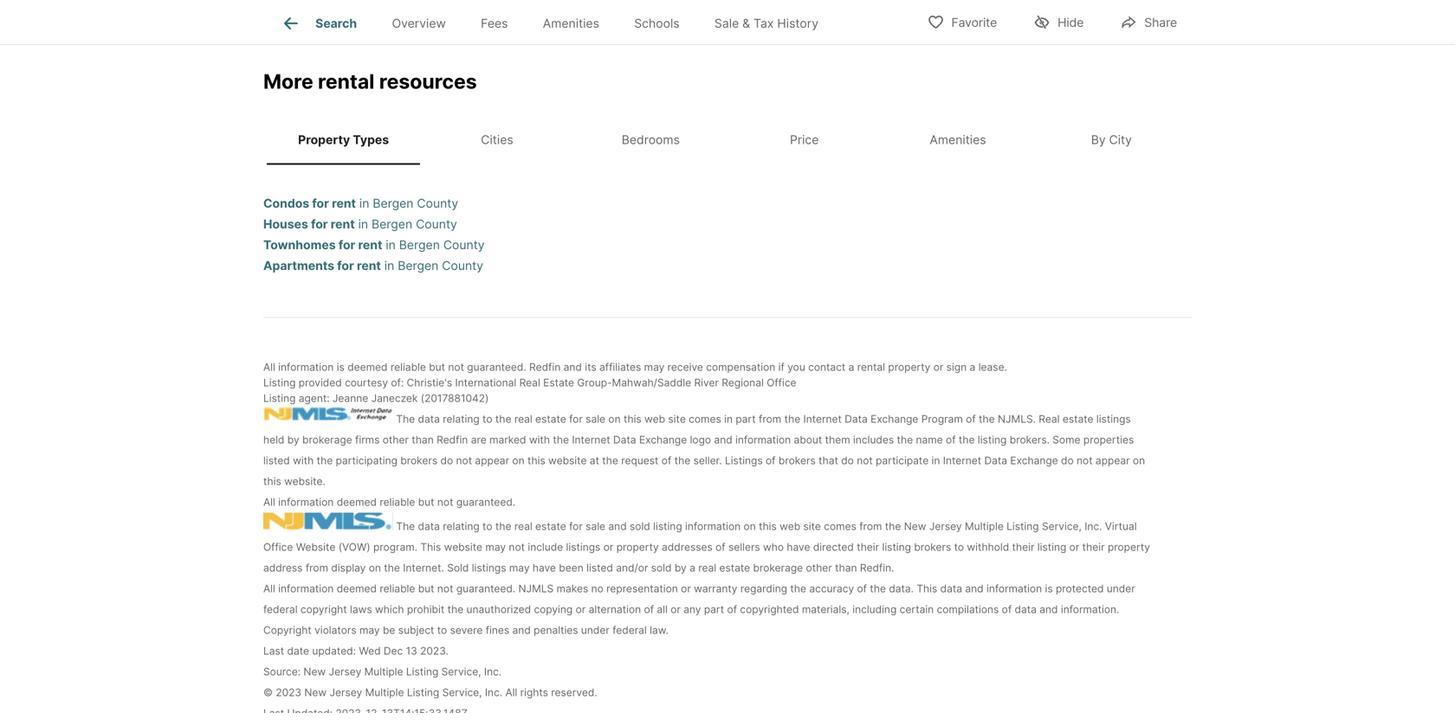 Task type: describe. For each thing, give the bounding box(es) containing it.
1 vertical spatial multiple
[[364, 666, 403, 678]]

held
[[263, 434, 284, 446]]

marked
[[489, 434, 526, 446]]

of down warranty
[[727, 603, 737, 616]]

the down program.
[[384, 562, 400, 574]]

2 vertical spatial inc.
[[485, 687, 502, 699]]

0 vertical spatial internet
[[803, 413, 842, 425]]

the left accuracy at the right
[[790, 583, 806, 595]]

condos
[[263, 196, 309, 211]]

rent right 'condos'
[[332, 196, 356, 211]]

source:
[[263, 666, 301, 678]]

information down withhold
[[986, 583, 1042, 595]]

seller.
[[693, 454, 722, 467]]

name
[[916, 434, 943, 446]]

date
[[287, 645, 309, 658]]

2 vertical spatial listings
[[472, 562, 506, 574]]

estate up include
[[535, 520, 566, 533]]

listing up protected
[[1037, 541, 1066, 554]]

this left "website."
[[263, 475, 281, 488]]

alternation
[[589, 603, 641, 616]]

may left be
[[359, 624, 380, 637]]

listing provided courtesy of: christie's international real estate group-mahwah/saddle river regional office listing agent: jeanne janeczek (2017881042)
[[263, 377, 796, 405]]

price
[[790, 132, 819, 147]]

listings
[[725, 454, 763, 467]]

2 horizontal spatial property
[[1108, 541, 1150, 554]]

of right listings
[[766, 454, 776, 467]]

houses
[[263, 217, 308, 231]]

2023
[[276, 687, 301, 699]]

warranty
[[694, 583, 737, 595]]

1 horizontal spatial this
[[917, 583, 937, 595]]

types
[[353, 132, 389, 147]]

properties
[[1083, 434, 1134, 446]]

the up participate
[[897, 434, 913, 446]]

listing down 2023.
[[407, 687, 439, 699]]

for right apartments
[[337, 258, 354, 273]]

penalties
[[534, 624, 578, 637]]

price tab
[[728, 118, 881, 161]]

property
[[298, 132, 350, 147]]

not down sold
[[437, 583, 453, 595]]

the left seller.
[[674, 454, 690, 467]]

by
[[1091, 132, 1106, 147]]

contact
[[808, 361, 846, 373]]

lease.
[[978, 361, 1007, 373]]

0 vertical spatial but
[[429, 361, 445, 373]]

may up njmls
[[509, 562, 530, 574]]

this inside the data relating to the real estate for sale and sold listing information on this web site comes from the new jersey multiple listing service, inc. virtual office website (vow) program. this website may not include listings or property addresses of sellers who have directed their listing brokers to withhold their listing or their property address from display on the internet. sold listings may have been listed and/or sold by a real estate brokerage other than redfin. all information deemed reliable but not guaranteed. njmls makes no representation or warranty regarding the accuracy of the data. this data and information is protected under federal copyright laws which prohibit the unauthorized copying or alternation of all or any part of copyrighted materials, including certain compilations of data and information. copyright violators may be subject to severe fines and penalties under federal law.
[[759, 520, 777, 533]]

1 vertical spatial under
[[581, 624, 610, 637]]

accuracy
[[809, 583, 854, 595]]

0 vertical spatial exchange
[[871, 413, 918, 425]]

real inside "listing provided courtesy of: christie's international real estate group-mahwah/saddle river regional office listing agent: jeanne janeczek (2017881042)"
[[519, 377, 540, 389]]

listings inside the data relating to the real estate for sale on this web site comes in part from the internet data exchange program of the njmls. real estate listings held by brokerage firms other than redfin are marked with the internet data exchange logo and information about them includes the name of the listing brokers. some properties listed with the participating brokers do not appear on this website at the request of the seller. listings of brokers that do not participate in internet data exchange do not appear on this website. all information deemed reliable but not guaranteed.
[[1096, 413, 1131, 425]]

listing inside the data relating to the real estate for sale on this web site comes in part from the internet data exchange program of the njmls. real estate listings held by brokerage firms other than redfin are marked with the internet data exchange logo and information about them includes the name of the listing brokers. some properties listed with the participating brokers do not appear on this website at the request of the seller. listings of brokers that do not participate in internet data exchange do not appear on this website. all information deemed reliable but not guaranteed.
[[978, 434, 1007, 446]]

the up about on the bottom right
[[784, 413, 800, 425]]

to up unauthorized in the left of the page
[[482, 520, 492, 533]]

violators
[[314, 624, 356, 637]]

provided
[[299, 377, 342, 389]]

redfin.
[[860, 562, 894, 574]]

13
[[406, 645, 417, 658]]

last
[[263, 645, 284, 658]]

updated:
[[312, 645, 356, 658]]

rent right apartments
[[357, 258, 381, 273]]

by city tab
[[1035, 118, 1188, 161]]

resources
[[379, 69, 477, 94]]

the down program
[[959, 434, 975, 446]]

0 vertical spatial with
[[529, 434, 550, 446]]

courtesy
[[345, 377, 388, 389]]

information up addresses at the bottom of page
[[685, 520, 741, 533]]

estate down "listing provided courtesy of: christie's international real estate group-mahwah/saddle river regional office listing agent: jeanne janeczek (2017881042)"
[[535, 413, 566, 425]]

share button
[[1105, 4, 1192, 39]]

1 do from the left
[[440, 454, 453, 467]]

some
[[1053, 434, 1080, 446]]

makes
[[556, 583, 588, 595]]

this left at
[[527, 454, 545, 467]]

brokerage inside the data relating to the real estate for sale on this web site comes in part from the internet data exchange program of the njmls. real estate listings held by brokerage firms other than redfin are marked with the internet data exchange logo and information about them includes the name of the listing brokers. some properties listed with the participating brokers do not appear on this website at the request of the seller. listings of brokers that do not participate in internet data exchange do not appear on this website. all information deemed reliable but not guaranteed.
[[302, 434, 352, 446]]

(2017881042)
[[421, 392, 489, 405]]

sale & tax history
[[714, 16, 818, 31]]

2 vertical spatial multiple
[[365, 687, 404, 699]]

site inside the data relating to the real estate for sale on this web site comes in part from the internet data exchange program of the njmls. real estate listings held by brokerage firms other than redfin are marked with the internet data exchange logo and information about them includes the name of the listing brokers. some properties listed with the participating brokers do not appear on this website at the request of the seller. listings of brokers that do not participate in internet data exchange do not appear on this website. all information deemed reliable but not guaranteed.
[[668, 413, 686, 425]]

not down are
[[456, 454, 472, 467]]

&
[[742, 16, 750, 31]]

janeczek
[[371, 392, 418, 405]]

the up unauthorized in the left of the page
[[495, 520, 511, 533]]

0 horizontal spatial brokers
[[400, 454, 438, 467]]

2 vertical spatial service,
[[442, 687, 482, 699]]

program
[[921, 413, 963, 425]]

receive
[[667, 361, 703, 373]]

of right name
[[946, 434, 956, 446]]

information up listings
[[735, 434, 791, 446]]

compilations
[[937, 603, 999, 616]]

property types
[[298, 132, 389, 147]]

hide
[[1058, 15, 1084, 30]]

schools
[[634, 16, 680, 31]]

from inside the data relating to the real estate for sale on this web site comes in part from the internet data exchange program of the njmls. real estate listings held by brokerage firms other than redfin are marked with the internet data exchange logo and information about them includes the name of the listing brokers. some properties listed with the participating brokers do not appear on this website at the request of the seller. listings of brokers that do not participate in internet data exchange do not appear on this website. all information deemed reliable but not guaranteed.
[[759, 413, 781, 425]]

property types tab
[[267, 118, 420, 161]]

1 horizontal spatial have
[[787, 541, 810, 554]]

1 vertical spatial from
[[859, 520, 882, 533]]

to up 2023.
[[437, 624, 447, 637]]

1 vertical spatial rental
[[857, 361, 885, 373]]

sale for and
[[586, 520, 605, 533]]

and up and/or
[[608, 520, 627, 533]]

or right all
[[671, 603, 681, 616]]

2 vertical spatial exchange
[[1010, 454, 1058, 467]]

tax
[[754, 16, 774, 31]]

all
[[657, 603, 668, 616]]

hide button
[[1019, 4, 1098, 39]]

2 horizontal spatial internet
[[943, 454, 981, 467]]

information up the provided
[[278, 361, 334, 373]]

and left its
[[563, 361, 582, 373]]

to left withhold
[[954, 541, 964, 554]]

of right program
[[966, 413, 976, 425]]

any
[[684, 603, 701, 616]]

or up protected
[[1069, 541, 1079, 554]]

1 vertical spatial inc.
[[484, 666, 502, 678]]

2 vertical spatial from
[[306, 562, 328, 574]]

city
[[1109, 132, 1132, 147]]

the down redfin.
[[870, 583, 886, 595]]

data.
[[889, 583, 914, 595]]

on up sellers
[[744, 520, 756, 533]]

withhold
[[967, 541, 1009, 554]]

new inside the data relating to the real estate for sale and sold listing information on this web site comes from the new jersey multiple listing service, inc. virtual office website (vow) program. this website may not include listings or property addresses of sellers who have directed their listing brokers to withhold their listing or their property address from display on the internet. sold listings may have been listed and/or sold by a real estate brokerage other than redfin. all information deemed reliable but not guaranteed. njmls makes no representation or warranty regarding the accuracy of the data. this data and information is protected under federal copyright laws which prohibit the unauthorized copying or alternation of all or any part of copyrighted materials, including certain compilations of data and information. copyright violators may be subject to severe fines and penalties under federal law.
[[904, 520, 926, 533]]

listing up redfin.
[[882, 541, 911, 554]]

2 vertical spatial jersey
[[330, 687, 362, 699]]

listed inside the data relating to the real estate for sale on this web site comes in part from the internet data exchange program of the njmls. real estate listings held by brokerage firms other than redfin are marked with the internet data exchange logo and information about them includes the name of the listing brokers. some properties listed with the participating brokers do not appear on this website at the request of the seller. listings of brokers that do not participate in internet data exchange do not appear on this website. all information deemed reliable but not guaranteed.
[[263, 454, 290, 467]]

reliable inside the data relating to the real estate for sale and sold listing information on this web site comes from the new jersey multiple listing service, inc. virtual office website (vow) program. this website may not include listings or property addresses of sellers who have directed their listing brokers to withhold their listing or their property address from display on the internet. sold listings may have been listed and/or sold by a real estate brokerage other than redfin. all information deemed reliable but not guaranteed. njmls makes no representation or warranty regarding the accuracy of the data. this data and information is protected under federal copyright laws which prohibit the unauthorized copying or alternation of all or any part of copyrighted materials, including certain compilations of data and information. copyright violators may be subject to severe fines and penalties under federal law.
[[380, 583, 415, 595]]

1 their from the left
[[857, 541, 879, 554]]

or left sign
[[933, 361, 943, 373]]

jeanne
[[333, 392, 368, 405]]

data up compilations
[[940, 583, 962, 595]]

2 vertical spatial data
[[984, 454, 1007, 467]]

is inside the data relating to the real estate for sale and sold listing information on this web site comes from the new jersey multiple listing service, inc. virtual office website (vow) program. this website may not include listings or property addresses of sellers who have directed their listing brokers to withhold their listing or their property address from display on the internet. sold listings may have been listed and/or sold by a real estate brokerage other than redfin. all information deemed reliable but not guaranteed. njmls makes no representation or warranty regarding the accuracy of the data. this data and information is protected under federal copyright laws which prohibit the unauthorized copying or alternation of all or any part of copyrighted materials, including certain compilations of data and information. copyright violators may be subject to severe fines and penalties under federal law.
[[1045, 583, 1053, 595]]

not left include
[[509, 541, 525, 554]]

than inside the data relating to the real estate for sale and sold listing information on this web site comes from the new jersey multiple listing service, inc. virtual office website (vow) program. this website may not include listings or property addresses of sellers who have directed their listing brokers to withhold their listing or their property address from display on the internet. sold listings may have been listed and/or sold by a real estate brokerage other than redfin. all information deemed reliable but not guaranteed. njmls makes no representation or warranty regarding the accuracy of the data. this data and information is protected under federal copyright laws which prohibit the unauthorized copying or alternation of all or any part of copyrighted materials, including certain compilations of data and information. copyright violators may be subject to severe fines and penalties under federal law.
[[835, 562, 857, 574]]

virtual
[[1105, 520, 1137, 533]]

compensation
[[706, 361, 775, 373]]

1 vertical spatial sold
[[651, 562, 672, 574]]

for inside the data relating to the real estate for sale and sold listing information on this web site comes from the new jersey multiple listing service, inc. virtual office website (vow) program. this website may not include listings or property addresses of sellers who have directed their listing brokers to withhold their listing or their property address from display on the internet. sold listings may have been listed and/or sold by a real estate brokerage other than redfin. all information deemed reliable but not guaranteed. njmls makes no representation or warranty regarding the accuracy of the data. this data and information is protected under federal copyright laws which prohibit the unauthorized copying or alternation of all or any part of copyrighted materials, including certain compilations of data and information. copyright violators may be subject to severe fines and penalties under federal law.
[[569, 520, 583, 533]]

not down some
[[1077, 454, 1093, 467]]

1 horizontal spatial property
[[888, 361, 930, 373]]

address
[[263, 562, 303, 574]]

of left sellers
[[715, 541, 725, 554]]

mahwah/saddle
[[612, 377, 691, 389]]

listing inside the data relating to the real estate for sale and sold listing information on this web site comes from the new jersey multiple listing service, inc. virtual office website (vow) program. this website may not include listings or property addresses of sellers who have directed their listing brokers to withhold their listing or their property address from display on the internet. sold listings may have been listed and/or sold by a real estate brokerage other than redfin. all information deemed reliable but not guaranteed. njmls makes no representation or warranty regarding the accuracy of the data. this data and information is protected under federal copyright laws which prohibit the unauthorized copying or alternation of all or any part of copyrighted materials, including certain compilations of data and information. copyright violators may be subject to severe fines and penalties under federal law.
[[1007, 520, 1039, 533]]

multiple inside the data relating to the real estate for sale and sold listing information on this web site comes from the new jersey multiple listing service, inc. virtual office website (vow) program. this website may not include listings or property addresses of sellers who have directed their listing brokers to withhold their listing or their property address from display on the internet. sold listings may have been listed and/or sold by a real estate brokerage other than redfin. all information deemed reliable but not guaranteed. njmls makes no representation or warranty regarding the accuracy of the data. this data and information is protected under federal copyright laws which prohibit the unauthorized copying or alternation of all or any part of copyrighted materials, including certain compilations of data and information. copyright violators may be subject to severe fines and penalties under federal law.
[[965, 520, 1004, 533]]

listing left the provided
[[263, 377, 296, 389]]

on down marked
[[512, 454, 525, 467]]

not up sold
[[437, 496, 453, 509]]

brokerage inside the data relating to the real estate for sale and sold listing information on this web site comes from the new jersey multiple listing service, inc. virtual office website (vow) program. this website may not include listings or property addresses of sellers who have directed their listing brokers to withhold their listing or their property address from display on the internet. sold listings may have been listed and/or sold by a real estate brokerage other than redfin. all information deemed reliable but not guaranteed. njmls makes no representation or warranty regarding the accuracy of the data. this data and information is protected under federal copyright laws which prohibit the unauthorized copying or alternation of all or any part of copyrighted materials, including certain compilations of data and information. copyright violators may be subject to severe fines and penalties under federal law.
[[753, 562, 803, 574]]

0 vertical spatial guaranteed.
[[467, 361, 526, 373]]

its
[[585, 361, 596, 373]]

the right at
[[602, 454, 618, 467]]

regional
[[722, 377, 764, 389]]

1 horizontal spatial brokers
[[779, 454, 816, 467]]

not up christie's
[[448, 361, 464, 373]]

international
[[455, 377, 516, 389]]

the up "severe"
[[447, 603, 463, 616]]

this down mahwah/saddle
[[624, 413, 641, 425]]

1 vertical spatial listings
[[566, 541, 600, 554]]

townhomes
[[263, 238, 336, 252]]

website inside the data relating to the real estate for sale on this web site comes in part from the internet data exchange program of the njmls. real estate listings held by brokerage firms other than redfin are marked with the internet data exchange logo and information about them includes the name of the listing brokers. some properties listed with the participating brokers do not appear on this website at the request of the seller. listings of brokers that do not participate in internet data exchange do not appear on this website. all information deemed reliable but not guaranteed.
[[548, 454, 587, 467]]

1 horizontal spatial federal
[[612, 624, 647, 637]]

site inside the data relating to the real estate for sale and sold listing information on this web site comes from the new jersey multiple listing service, inc. virtual office website (vow) program. this website may not include listings or property addresses of sellers who have directed their listing brokers to withhold their listing or their property address from display on the internet. sold listings may have been listed and/or sold by a real estate brokerage other than redfin. all information deemed reliable but not guaranteed. njmls makes no representation or warranty regarding the accuracy of the data. this data and information is protected under federal copyright laws which prohibit the unauthorized copying or alternation of all or any part of copyrighted materials, including certain compilations of data and information. copyright violators may be subject to severe fines and penalties under federal law.
[[803, 520, 821, 533]]

all inside last date updated: wed dec 13 2023. source: new jersey multiple listing service, inc. © 2023 new jersey multiple listing service, inc. all rights reserved.
[[505, 687, 517, 699]]

information.
[[1061, 603, 1119, 616]]

©
[[263, 687, 273, 699]]

more
[[263, 69, 313, 94]]

deemed inside the data relating to the real estate for sale and sold listing information on this web site comes from the new jersey multiple listing service, inc. virtual office website (vow) program. this website may not include listings or property addresses of sellers who have directed their listing brokers to withhold their listing or their property address from display on the internet. sold listings may have been listed and/or sold by a real estate brokerage other than redfin. all information deemed reliable but not guaranteed. njmls makes no representation or warranty regarding the accuracy of the data. this data and information is protected under federal copyright laws which prohibit the unauthorized copying or alternation of all or any part of copyrighted materials, including certain compilations of data and information. copyright violators may be subject to severe fines and penalties under federal law.
[[337, 583, 377, 595]]

or down makes
[[576, 603, 586, 616]]

2 do from the left
[[841, 454, 854, 467]]

law.
[[650, 624, 669, 637]]

agent:
[[299, 392, 330, 405]]

not down the includes
[[857, 454, 873, 467]]

on down properties
[[1133, 454, 1145, 467]]

request
[[621, 454, 659, 467]]

unauthorized
[[466, 603, 531, 616]]

2 horizontal spatial a
[[970, 361, 975, 373]]

affiliates
[[599, 361, 641, 373]]

than inside the data relating to the real estate for sale on this web site comes in part from the internet data exchange program of the njmls. real estate listings held by brokerage firms other than redfin are marked with the internet data exchange logo and information about them includes the name of the listing brokers. some properties listed with the participating brokers do not appear on this website at the request of the seller. listings of brokers that do not participate in internet data exchange do not appear on this website. all information deemed reliable but not guaranteed.
[[412, 434, 434, 446]]

inc. inside the data relating to the real estate for sale and sold listing information on this web site comes from the new jersey multiple listing service, inc. virtual office website (vow) program. this website may not include listings or property addresses of sellers who have directed their listing brokers to withhold their listing or their property address from display on the internet. sold listings may have been listed and/or sold by a real estate brokerage other than redfin. all information deemed reliable but not guaranteed. njmls makes no representation or warranty regarding the accuracy of the data. this data and information is protected under federal copyright laws which prohibit the unauthorized copying or alternation of all or any part of copyrighted materials, including certain compilations of data and information. copyright violators may be subject to severe fines and penalties under federal law.
[[1085, 520, 1102, 533]]

prohibit
[[407, 603, 444, 616]]

estate down sellers
[[719, 562, 750, 574]]

1 horizontal spatial data
[[845, 413, 868, 425]]

be
[[383, 624, 395, 637]]

2023.
[[420, 645, 449, 658]]

dec
[[384, 645, 403, 658]]

on right display
[[369, 562, 381, 574]]

0 horizontal spatial have
[[533, 562, 556, 574]]

website.
[[284, 475, 325, 488]]

deemed inside the data relating to the real estate for sale on this web site comes in part from the internet data exchange program of the njmls. real estate listings held by brokerage firms other than redfin are marked with the internet data exchange logo and information about them includes the name of the listing brokers. some properties listed with the participating brokers do not appear on this website at the request of the seller. listings of brokers that do not participate in internet data exchange do not appear on this website. all information deemed reliable but not guaranteed.
[[337, 496, 377, 509]]

all up held
[[263, 361, 275, 373]]

sellers
[[728, 541, 760, 554]]

1 vertical spatial amenities tab
[[881, 118, 1035, 161]]

for right townhomes
[[338, 238, 355, 252]]

2 vertical spatial new
[[304, 687, 327, 699]]

for right 'condos'
[[312, 196, 329, 211]]

cities tab
[[420, 118, 574, 161]]

reliable inside the data relating to the real estate for sale on this web site comes in part from the internet data exchange program of the njmls. real estate listings held by brokerage firms other than redfin are marked with the internet data exchange logo and information about them includes the name of the listing brokers. some properties listed with the participating brokers do not appear on this website at the request of the seller. listings of brokers that do not participate in internet data exchange do not appear on this website. all information deemed reliable but not guaranteed.
[[380, 496, 415, 509]]

fees tab
[[463, 3, 525, 44]]

participate
[[876, 454, 929, 467]]

2 vertical spatial real
[[698, 562, 716, 574]]

0 vertical spatial sold
[[630, 520, 650, 533]]

and inside the data relating to the real estate for sale on this web site comes in part from the internet data exchange program of the njmls. real estate listings held by brokerage firms other than redfin are marked with the internet data exchange logo and information about them includes the name of the listing brokers. some properties listed with the participating brokers do not appear on this website at the request of the seller. listings of brokers that do not participate in internet data exchange do not appear on this website. all information deemed reliable but not guaranteed.
[[714, 434, 732, 446]]

comes inside the data relating to the real estate for sale on this web site comes in part from the internet data exchange program of the njmls. real estate listings held by brokerage firms other than redfin are marked with the internet data exchange logo and information about them includes the name of the listing brokers. some properties listed with the participating brokers do not appear on this website at the request of the seller. listings of brokers that do not participate in internet data exchange do not appear on this website. all information deemed reliable but not guaranteed.
[[689, 413, 721, 425]]

or up no
[[603, 541, 613, 554]]

for up townhomes
[[311, 217, 328, 231]]

rights
[[520, 687, 548, 699]]

subject
[[398, 624, 434, 637]]

the up "website."
[[317, 454, 333, 467]]

are
[[471, 434, 487, 446]]

apartments
[[263, 258, 334, 273]]

the up marked
[[495, 413, 511, 425]]

of right request
[[662, 454, 671, 467]]

website
[[296, 541, 335, 554]]

3 do from the left
[[1061, 454, 1074, 467]]

and up compilations
[[965, 583, 984, 595]]

history
[[777, 16, 818, 31]]

1 vertical spatial jersey
[[329, 666, 361, 678]]

2 appear from the left
[[1096, 454, 1130, 467]]

service, inside the data relating to the real estate for sale and sold listing information on this web site comes from the new jersey multiple listing service, inc. virtual office website (vow) program. this website may not include listings or property addresses of sellers who have directed their listing brokers to withhold their listing or their property address from display on the internet. sold listings may have been listed and/or sold by a real estate brokerage other than redfin. all information deemed reliable but not guaranteed. njmls makes no representation or warranty regarding the accuracy of the data. this data and information is protected under federal copyright laws which prohibit the unauthorized copying or alternation of all or any part of copyrighted materials, including certain compilations of data and information. copyright violators may be subject to severe fines and penalties under federal law.
[[1042, 520, 1082, 533]]

of left all
[[644, 603, 654, 616]]

njmls.
[[998, 413, 1036, 425]]

0 vertical spatial this
[[420, 541, 441, 554]]

the up redfin.
[[885, 520, 901, 533]]

internet.
[[403, 562, 444, 574]]

copyrighted
[[740, 603, 799, 616]]

search link
[[281, 13, 357, 34]]

0 horizontal spatial amenities tab
[[525, 3, 617, 44]]



Task type: locate. For each thing, give the bounding box(es) containing it.
0 vertical spatial office
[[767, 377, 796, 389]]

amenities for left "amenities" tab
[[543, 16, 599, 31]]

do right that
[[841, 454, 854, 467]]

1 horizontal spatial by
[[675, 562, 687, 574]]

2 vertical spatial guaranteed.
[[456, 583, 515, 595]]

logo
[[690, 434, 711, 446]]

of right compilations
[[1002, 603, 1012, 616]]

0 vertical spatial website
[[548, 454, 587, 467]]

other inside the data relating to the real estate for sale on this web site comes in part from the internet data exchange program of the njmls. real estate listings held by brokerage firms other than redfin are marked with the internet data exchange logo and information about them includes the name of the listing brokers. some properties listed with the participating brokers do not appear on this website at the request of the seller. listings of brokers that do not participate in internet data exchange do not appear on this website. all information deemed reliable but not guaranteed.
[[383, 434, 409, 446]]

from
[[759, 413, 781, 425], [859, 520, 882, 533], [306, 562, 328, 574]]

office inside "listing provided courtesy of: christie's international real estate group-mahwah/saddle river regional office listing agent: jeanne janeczek (2017881042)"
[[767, 377, 796, 389]]

real inside the data relating to the real estate for sale on this web site comes in part from the internet data exchange program of the njmls. real estate listings held by brokerage firms other than redfin are marked with the internet data exchange logo and information about them includes the name of the listing brokers. some properties listed with the participating brokers do not appear on this website at the request of the seller. listings of brokers that do not participate in internet data exchange do not appear on this website. all information deemed reliable but not guaranteed.
[[1039, 413, 1060, 425]]

sale inside the data relating to the real estate for sale and sold listing information on this web site comes from the new jersey multiple listing service, inc. virtual office website (vow) program. this website may not include listings or property addresses of sellers who have directed their listing brokers to withhold their listing or their property address from display on the internet. sold listings may have been listed and/or sold by a real estate brokerage other than redfin. all information deemed reliable but not guaranteed. njmls makes no representation or warranty regarding the accuracy of the data. this data and information is protected under federal copyright laws which prohibit the unauthorized copying or alternation of all or any part of copyrighted materials, including certain compilations of data and information. copyright violators may be subject to severe fines and penalties under federal law.
[[586, 520, 605, 533]]

information
[[278, 361, 334, 373], [735, 434, 791, 446], [278, 496, 334, 509], [685, 520, 741, 533], [278, 583, 334, 595], [986, 583, 1042, 595]]

you
[[787, 361, 805, 373]]

0 vertical spatial comes
[[689, 413, 721, 425]]

0 vertical spatial web
[[644, 413, 665, 425]]

relating
[[443, 413, 480, 425], [443, 520, 480, 533]]

listing up addresses at the bottom of page
[[653, 520, 682, 533]]

amenities tab
[[525, 3, 617, 44], [881, 118, 1035, 161]]

website inside the data relating to the real estate for sale and sold listing information on this web site comes from the new jersey multiple listing service, inc. virtual office website (vow) program. this website may not include listings or property addresses of sellers who have directed their listing brokers to withhold their listing or their property address from display on the internet. sold listings may have been listed and/or sold by a real estate brokerage other than redfin. all information deemed reliable but not guaranteed. njmls makes no representation or warranty regarding the accuracy of the data. this data and information is protected under federal copyright laws which prohibit the unauthorized copying or alternation of all or any part of copyrighted materials, including certain compilations of data and information. copyright violators may be subject to severe fines and penalties under federal law.
[[444, 541, 482, 554]]

sold
[[630, 520, 650, 533], [651, 562, 672, 574]]

njmls
[[518, 583, 554, 595]]

1 horizontal spatial than
[[835, 562, 857, 574]]

wed
[[359, 645, 381, 658]]

0 horizontal spatial is
[[337, 361, 345, 373]]

guaranteed. inside the data relating to the real estate for sale and sold listing information on this web site comes from the new jersey multiple listing service, inc. virtual office website (vow) program. this website may not include listings or property addresses of sellers who have directed their listing brokers to withhold their listing or their property address from display on the internet. sold listings may have been listed and/or sold by a real estate brokerage other than redfin. all information deemed reliable but not guaranteed. njmls makes no representation or warranty regarding the accuracy of the data. this data and information is protected under federal copyright laws which prohibit the unauthorized copying or alternation of all or any part of copyrighted materials, including certain compilations of data and information. copyright violators may be subject to severe fines and penalties under federal law.
[[456, 583, 515, 595]]

listing left agent: on the left of page
[[263, 392, 296, 405]]

new down date
[[303, 666, 326, 678]]

fees
[[481, 16, 508, 31]]

for inside the data relating to the real estate for sale on this web site comes in part from the internet data exchange program of the njmls. real estate listings held by brokerage firms other than redfin are marked with the internet data exchange logo and information about them includes the name of the listing brokers. some properties listed with the participating brokers do not appear on this website at the request of the seller. listings of brokers that do not participate in internet data exchange do not appear on this website. all information deemed reliable but not guaranteed.
[[569, 413, 583, 425]]

0 horizontal spatial website
[[444, 541, 482, 554]]

0 horizontal spatial listings
[[472, 562, 506, 574]]

0 vertical spatial by
[[287, 434, 299, 446]]

real for are
[[514, 413, 532, 425]]

of up including
[[857, 583, 867, 595]]

information up copyright
[[278, 583, 334, 595]]

2 relating from the top
[[443, 520, 480, 533]]

reliable
[[390, 361, 426, 373], [380, 496, 415, 509], [380, 583, 415, 595]]

1 horizontal spatial office
[[767, 377, 796, 389]]

1 relating from the top
[[443, 413, 480, 425]]

have right who
[[787, 541, 810, 554]]

sold up and/or
[[630, 520, 650, 533]]

property
[[888, 361, 930, 373], [616, 541, 659, 554], [1108, 541, 1150, 554]]

other inside the data relating to the real estate for sale and sold listing information on this web site comes from the new jersey multiple listing service, inc. virtual office website (vow) program. this website may not include listings or property addresses of sellers who have directed their listing brokers to withhold their listing or their property address from display on the internet. sold listings may have been listed and/or sold by a real estate brokerage other than redfin. all information deemed reliable but not guaranteed. njmls makes no representation or warranty regarding the accuracy of the data. this data and information is protected under federal copyright laws which prohibit the unauthorized copying or alternation of all or any part of copyrighted materials, including certain compilations of data and information. copyright violators may be subject to severe fines and penalties under federal law.
[[806, 562, 832, 574]]

this up "certain"
[[917, 583, 937, 595]]

0 vertical spatial the
[[396, 413, 415, 425]]

1 vertical spatial internet
[[572, 434, 610, 446]]

internet
[[803, 413, 842, 425], [572, 434, 610, 446], [943, 454, 981, 467]]

to inside the data relating to the real estate for sale on this web site comes in part from the internet data exchange program of the njmls. real estate listings held by brokerage firms other than redfin are marked with the internet data exchange logo and information about them includes the name of the listing brokers. some properties listed with the participating brokers do not appear on this website at the request of the seller. listings of brokers that do not participate in internet data exchange do not appear on this website. all information deemed reliable but not guaranteed.
[[482, 413, 492, 425]]

reliable up the "which"
[[380, 583, 415, 595]]

have down include
[[533, 562, 556, 574]]

2 horizontal spatial do
[[1061, 454, 1074, 467]]

1 horizontal spatial site
[[803, 520, 821, 533]]

the left njmls.
[[979, 413, 995, 425]]

comes up directed
[[824, 520, 856, 533]]

the right marked
[[553, 434, 569, 446]]

2 sale from the top
[[586, 520, 605, 533]]

part inside the data relating to the real estate for sale and sold listing information on this web site comes from the new jersey multiple listing service, inc. virtual office website (vow) program. this website may not include listings or property addresses of sellers who have directed their listing brokers to withhold their listing or their property address from display on the internet. sold listings may have been listed and/or sold by a real estate brokerage other than redfin. all information deemed reliable but not guaranteed. njmls makes no representation or warranty regarding the accuracy of the data. this data and information is protected under federal copyright laws which prohibit the unauthorized copying or alternation of all or any part of copyrighted materials, including certain compilations of data and information. copyright violators may be subject to severe fines and penalties under federal law.
[[704, 603, 724, 616]]

website left at
[[548, 454, 587, 467]]

comes up logo
[[689, 413, 721, 425]]

1 the from the top
[[396, 413, 415, 425]]

1 horizontal spatial listings
[[566, 541, 600, 554]]

1 vertical spatial the
[[396, 520, 415, 533]]

share
[[1144, 15, 1177, 30]]

under up information.
[[1107, 583, 1135, 595]]

by inside the data relating to the real estate for sale and sold listing information on this web site comes from the new jersey multiple listing service, inc. virtual office website (vow) program. this website may not include listings or property addresses of sellers who have directed their listing brokers to withhold their listing or their property address from display on the internet. sold listings may have been listed and/or sold by a real estate brokerage other than redfin. all information deemed reliable but not guaranteed. njmls makes no representation or warranty regarding the accuracy of the data. this data and information is protected under federal copyright laws which prohibit the unauthorized copying or alternation of all or any part of copyrighted materials, including certain compilations of data and information. copyright violators may be subject to severe fines and penalties under federal law.
[[675, 562, 687, 574]]

county
[[417, 196, 458, 211], [416, 217, 457, 231], [443, 238, 485, 252], [442, 258, 483, 273]]

2 their from the left
[[1012, 541, 1034, 554]]

bedrooms
[[622, 132, 680, 147]]

0 horizontal spatial listed
[[263, 454, 290, 467]]

the for firms
[[396, 413, 415, 425]]

part inside the data relating to the real estate for sale on this web site comes in part from the internet data exchange program of the njmls. real estate listings held by brokerage firms other than redfin are marked with the internet data exchange logo and information about them includes the name of the listing brokers. some properties listed with the participating brokers do not appear on this website at the request of the seller. listings of brokers that do not participate in internet data exchange do not appear on this website. all information deemed reliable but not guaranteed.
[[736, 413, 756, 425]]

bedrooms tab
[[574, 118, 728, 161]]

by right held
[[287, 434, 299, 446]]

web inside the data relating to the real estate for sale on this web site comes in part from the internet data exchange program of the njmls. real estate listings held by brokerage firms other than redfin are marked with the internet data exchange logo and information about them includes the name of the listing brokers. some properties listed with the participating brokers do not appear on this website at the request of the seller. listings of brokers that do not participate in internet data exchange do not appear on this website. all information deemed reliable but not guaranteed.
[[644, 413, 665, 425]]

data inside the data relating to the real estate for sale on this web site comes in part from the internet data exchange program of the njmls. real estate listings held by brokerage firms other than redfin are marked with the internet data exchange logo and information about them includes the name of the listing brokers. some properties listed with the participating brokers do not appear on this website at the request of the seller. listings of brokers that do not participate in internet data exchange do not appear on this website. all information deemed reliable but not guaranteed.
[[418, 413, 440, 425]]

this
[[420, 541, 441, 554], [917, 583, 937, 595]]

1 vertical spatial data
[[613, 434, 636, 446]]

amenities for the bottommost "amenities" tab
[[930, 132, 986, 147]]

0 horizontal spatial redfin
[[437, 434, 468, 446]]

rental inside heading
[[318, 69, 375, 94]]

(vow)
[[338, 541, 370, 554]]

1 horizontal spatial appear
[[1096, 454, 1130, 467]]

sale & tax history tab
[[697, 3, 836, 44]]

0 horizontal spatial with
[[293, 454, 314, 467]]

1 vertical spatial relating
[[443, 520, 480, 533]]

2 horizontal spatial exchange
[[1010, 454, 1058, 467]]

sold
[[447, 562, 469, 574]]

1 horizontal spatial is
[[1045, 583, 1053, 595]]

jersey inside the data relating to the real estate for sale and sold listing information on this web site comes from the new jersey multiple listing service, inc. virtual office website (vow) program. this website may not include listings or property addresses of sellers who have directed their listing brokers to withhold their listing or their property address from display on the internet. sold listings may have been listed and/or sold by a real estate brokerage other than redfin. all information deemed reliable but not guaranteed. njmls makes no representation or warranty regarding the accuracy of the data. this data and information is protected under federal copyright laws which prohibit the unauthorized copying or alternation of all or any part of copyrighted materials, including certain compilations of data and information. copyright violators may be subject to severe fines and penalties under federal law.
[[929, 520, 962, 533]]

no
[[591, 583, 603, 595]]

more rental resources
[[263, 69, 477, 94]]

program.
[[373, 541, 417, 554]]

to
[[482, 413, 492, 425], [482, 520, 492, 533], [954, 541, 964, 554], [437, 624, 447, 637]]

directed
[[813, 541, 854, 554]]

internet down program
[[943, 454, 981, 467]]

rent right townhomes
[[358, 238, 382, 252]]

and/or
[[616, 562, 648, 574]]

0 vertical spatial site
[[668, 413, 686, 425]]

protected
[[1056, 583, 1104, 595]]

regarding
[[740, 583, 787, 595]]

data down njmls.
[[984, 454, 1007, 467]]

0 vertical spatial data
[[845, 413, 868, 425]]

data up the includes
[[845, 413, 868, 425]]

schools tab
[[617, 3, 697, 44]]

river
[[694, 377, 719, 389]]

do down (2017881042)
[[440, 454, 453, 467]]

the inside the data relating to the real estate for sale on this web site comes in part from the internet data exchange program of the njmls. real estate listings held by brokerage firms other than redfin are marked with the internet data exchange logo and information about them includes the name of the listing brokers. some properties listed with the participating brokers do not appear on this website at the request of the seller. listings of brokers that do not participate in internet data exchange do not appear on this website. all information deemed reliable but not guaranteed.
[[396, 413, 415, 425]]

from up redfin.
[[859, 520, 882, 533]]

inc. left the virtual
[[1085, 520, 1102, 533]]

inc. down fines
[[484, 666, 502, 678]]

1 horizontal spatial do
[[841, 454, 854, 467]]

0 horizontal spatial part
[[704, 603, 724, 616]]

new right 2023
[[304, 687, 327, 699]]

to up are
[[482, 413, 492, 425]]

brokers inside the data relating to the real estate for sale and sold listing information on this web site comes from the new jersey multiple listing service, inc. virtual office website (vow) program. this website may not include listings or property addresses of sellers who have directed their listing brokers to withhold their listing or their property address from display on the internet. sold listings may have been listed and/or sold by a real estate brokerage other than redfin. all information deemed reliable but not guaranteed. njmls makes no representation or warranty regarding the accuracy of the data. this data and information is protected under federal copyright laws which prohibit the unauthorized copying or alternation of all or any part of copyrighted materials, including certain compilations of data and information. copyright violators may be subject to severe fines and penalties under federal law.
[[914, 541, 951, 554]]

1 vertical spatial tab list
[[263, 115, 1192, 165]]

website
[[548, 454, 587, 467], [444, 541, 482, 554]]

1 horizontal spatial internet
[[803, 413, 842, 425]]

copyright
[[263, 624, 312, 637]]

estate
[[543, 377, 574, 389]]

redfin inside the data relating to the real estate for sale on this web site comes in part from the internet data exchange program of the njmls. real estate listings held by brokerage firms other than redfin are marked with the internet data exchange logo and information about them includes the name of the listing brokers. some properties listed with the participating brokers do not appear on this website at the request of the seller. listings of brokers that do not participate in internet data exchange do not appear on this website. all information deemed reliable but not guaranteed.
[[437, 434, 468, 446]]

0 vertical spatial deemed
[[347, 361, 388, 373]]

0 horizontal spatial internet
[[572, 434, 610, 446]]

reserved.
[[551, 687, 597, 699]]

0 vertical spatial amenities
[[543, 16, 599, 31]]

1 vertical spatial but
[[418, 496, 434, 509]]

listing down 13
[[406, 666, 438, 678]]

1 vertical spatial this
[[917, 583, 937, 595]]

fines
[[486, 624, 509, 637]]

sale inside the data relating to the real estate for sale on this web site comes in part from the internet data exchange program of the njmls. real estate listings held by brokerage firms other than redfin are marked with the internet data exchange logo and information about them includes the name of the listing brokers. some properties listed with the participating brokers do not appear on this website at the request of the seller. listings of brokers that do not participate in internet data exchange do not appear on this website. all information deemed reliable but not guaranteed.
[[586, 413, 605, 425]]

more rental resources heading
[[263, 69, 1192, 115]]

christie's
[[407, 377, 452, 389]]

include
[[528, 541, 563, 554]]

listed down held
[[263, 454, 290, 467]]

office down if
[[767, 377, 796, 389]]

tab list containing property types
[[263, 115, 1192, 165]]

1 horizontal spatial a
[[848, 361, 854, 373]]

the data relating to the real estate for sale and sold listing information on this web site comes from the new jersey multiple listing service, inc. virtual office website (vow) program. this website may not include listings or property addresses of sellers who have directed their listing brokers to withhold their listing or their property address from display on the internet. sold listings may have been listed and/or sold by a real estate brokerage other than redfin. all information deemed reliable but not guaranteed. njmls makes no representation or warranty regarding the accuracy of the data. this data and information is protected under federal copyright laws which prohibit the unauthorized copying or alternation of all or any part of copyrighted materials, including certain compilations of data and information. copyright violators may be subject to severe fines and penalties under federal law.
[[263, 520, 1150, 637]]

the down janeczek
[[396, 413, 415, 425]]

1 vertical spatial real
[[1039, 413, 1060, 425]]

tab list containing search
[[263, 0, 850, 44]]

exchange up request
[[639, 434, 687, 446]]

estate up some
[[1063, 413, 1093, 425]]

all inside the data relating to the real estate for sale and sold listing information on this web site comes from the new jersey multiple listing service, inc. virtual office website (vow) program. this website may not include listings or property addresses of sellers who have directed their listing brokers to withhold their listing or their property address from display on the internet. sold listings may have been listed and/or sold by a real estate brokerage other than redfin. all information deemed reliable but not guaranteed. njmls makes no representation or warranty regarding the accuracy of the data. this data and information is protected under federal copyright laws which prohibit the unauthorized copying or alternation of all or any part of copyrighted materials, including certain compilations of data and information. copyright violators may be subject to severe fines and penalties under federal law.
[[263, 583, 275, 595]]

internet up about on the bottom right
[[803, 413, 842, 425]]

severe
[[450, 624, 483, 637]]

for up been
[[569, 520, 583, 533]]

display
[[331, 562, 366, 574]]

0 vertical spatial from
[[759, 413, 781, 425]]

redfin up estate
[[529, 361, 561, 373]]

part down warranty
[[704, 603, 724, 616]]

have
[[787, 541, 810, 554], [533, 562, 556, 574]]

all down held
[[263, 496, 275, 509]]

0 horizontal spatial comes
[[689, 413, 721, 425]]

1 vertical spatial federal
[[612, 624, 647, 637]]

0 horizontal spatial office
[[263, 541, 293, 554]]

0 vertical spatial listed
[[263, 454, 290, 467]]

the
[[396, 413, 415, 425], [396, 520, 415, 533]]

1 vertical spatial exchange
[[639, 434, 687, 446]]

is
[[337, 361, 345, 373], [1045, 583, 1053, 595]]

data up request
[[613, 434, 636, 446]]

brokerage
[[302, 434, 352, 446], [753, 562, 803, 574]]

is left protected
[[1045, 583, 1053, 595]]

by down addresses at the bottom of page
[[675, 562, 687, 574]]

this up "internet."
[[420, 541, 441, 554]]

firms
[[355, 434, 380, 446]]

and down protected
[[1040, 603, 1058, 616]]

relating inside the data relating to the real estate for sale on this web site comes in part from the internet data exchange program of the njmls. real estate listings held by brokerage firms other than redfin are marked with the internet data exchange logo and information about them includes the name of the listing brokers. some properties listed with the participating brokers do not appear on this website at the request of the seller. listings of brokers that do not participate in internet data exchange do not appear on this website. all information deemed reliable but not guaranteed.
[[443, 413, 480, 425]]

including
[[852, 603, 897, 616]]

0 horizontal spatial by
[[287, 434, 299, 446]]

laws
[[350, 603, 372, 616]]

2 horizontal spatial listings
[[1096, 413, 1131, 425]]

new up data.
[[904, 520, 926, 533]]

but inside the data relating to the real estate for sale and sold listing information on this web site comes from the new jersey multiple listing service, inc. virtual office website (vow) program. this website may not include listings or property addresses of sellers who have directed their listing brokers to withhold their listing or their property address from display on the internet. sold listings may have been listed and/or sold by a real estate brokerage other than redfin. all information deemed reliable but not guaranteed. njmls makes no representation or warranty regarding the accuracy of the data. this data and information is protected under federal copyright laws which prohibit the unauthorized copying or alternation of all or any part of copyrighted materials, including certain compilations of data and information. copyright violators may be subject to severe fines and penalties under federal law.
[[418, 583, 434, 595]]

1 horizontal spatial amenities
[[930, 132, 986, 147]]

1 vertical spatial redfin
[[437, 434, 468, 446]]

2 the from the top
[[396, 520, 415, 533]]

federal down alternation at left bottom
[[612, 624, 647, 637]]

their up redfin.
[[857, 541, 879, 554]]

overview tab
[[374, 3, 463, 44]]

real inside the data relating to the real estate for sale on this web site comes in part from the internet data exchange program of the njmls. real estate listings held by brokerage firms other than redfin are marked with the internet data exchange logo and information about them includes the name of the listing brokers. some properties listed with the participating brokers do not appear on this website at the request of the seller. listings of brokers that do not participate in internet data exchange do not appear on this website. all information deemed reliable but not guaranteed.
[[514, 413, 532, 425]]

data up "internet."
[[418, 520, 440, 533]]

a right sign
[[970, 361, 975, 373]]

0 vertical spatial federal
[[263, 603, 298, 616]]

addresses
[[662, 541, 713, 554]]

comes
[[689, 413, 721, 425], [824, 520, 856, 533]]

guaranteed. up international
[[467, 361, 526, 373]]

redfin left are
[[437, 434, 468, 446]]

tab list
[[263, 0, 850, 44], [263, 115, 1192, 165]]

1 vertical spatial service,
[[441, 666, 481, 678]]

2 vertical spatial deemed
[[337, 583, 377, 595]]

deemed up the laws
[[337, 583, 377, 595]]

0 horizontal spatial exchange
[[639, 434, 687, 446]]

1 vertical spatial with
[[293, 454, 314, 467]]

sale
[[714, 16, 739, 31]]

0 vertical spatial redfin
[[529, 361, 561, 373]]

but inside the data relating to the real estate for sale on this web site comes in part from the internet data exchange program of the njmls. real estate listings held by brokerage firms other than redfin are marked with the internet data exchange logo and information about them includes the name of the listing brokers. some properties listed with the participating brokers do not appear on this website at the request of the seller. listings of brokers that do not participate in internet data exchange do not appear on this website. all information deemed reliable but not guaranteed.
[[418, 496, 434, 509]]

0 horizontal spatial site
[[668, 413, 686, 425]]

real for include
[[514, 520, 532, 533]]

0 horizontal spatial data
[[613, 434, 636, 446]]

listings
[[1096, 413, 1131, 425], [566, 541, 600, 554], [472, 562, 506, 574]]

data
[[845, 413, 868, 425], [613, 434, 636, 446], [984, 454, 1007, 467]]

condos for rent in bergen county houses for rent in bergen county townhomes for rent in bergen county apartments for rent in bergen county
[[263, 196, 485, 273]]

0 vertical spatial service,
[[1042, 520, 1082, 533]]

may up mahwah/saddle
[[644, 361, 665, 373]]

sale for on
[[586, 413, 605, 425]]

2 horizontal spatial brokers
[[914, 541, 951, 554]]

0 horizontal spatial under
[[581, 624, 610, 637]]

a inside the data relating to the real estate for sale and sold listing information on this web site comes from the new jersey multiple listing service, inc. virtual office website (vow) program. this website may not include listings or property addresses of sellers who have directed their listing brokers to withhold their listing or their property address from display on the internet. sold listings may have been listed and/or sold by a real estate brokerage other than redfin. all information deemed reliable but not guaranteed. njmls makes no representation or warranty regarding the accuracy of the data. this data and information is protected under federal copyright laws which prohibit the unauthorized copying or alternation of all or any part of copyrighted materials, including certain compilations of data and information. copyright violators may be subject to severe fines and penalties under federal law.
[[689, 562, 695, 574]]

0 horizontal spatial than
[[412, 434, 434, 446]]

by inside the data relating to the real estate for sale on this web site comes in part from the internet data exchange program of the njmls. real estate listings held by brokerage firms other than redfin are marked with the internet data exchange logo and information about them includes the name of the listing brokers. some properties listed with the participating brokers do not appear on this website at the request of the seller. listings of brokers that do not participate in internet data exchange do not appear on this website. all information deemed reliable but not guaranteed.
[[287, 434, 299, 446]]

2 tab list from the top
[[263, 115, 1192, 165]]

listing down njmls.
[[978, 434, 1007, 446]]

on down group-
[[608, 413, 621, 425]]

sale down group-
[[586, 413, 605, 425]]

about
[[794, 434, 822, 446]]

with up "website."
[[293, 454, 314, 467]]

1 horizontal spatial with
[[529, 434, 550, 446]]

the data relating to the real estate for sale on this web site comes in part from the internet data exchange program of the njmls. real estate listings held by brokerage firms other than redfin are marked with the internet data exchange logo and information about them includes the name of the listing brokers. some properties listed with the participating brokers do not appear on this website at the request of the seller. listings of brokers that do not participate in internet data exchange do not appear on this website. all information deemed reliable but not guaranteed.
[[263, 413, 1145, 509]]

1 horizontal spatial other
[[806, 562, 832, 574]]

0 horizontal spatial real
[[519, 377, 540, 389]]

exchange up the includes
[[871, 413, 918, 425]]

1 vertical spatial website
[[444, 541, 482, 554]]

data down (2017881042)
[[418, 413, 440, 425]]

1 vertical spatial site
[[803, 520, 821, 533]]

real
[[514, 413, 532, 425], [514, 520, 532, 533], [698, 562, 716, 574]]

1 tab list from the top
[[263, 0, 850, 44]]

data
[[418, 413, 440, 425], [418, 520, 440, 533], [940, 583, 962, 595], [1015, 603, 1037, 616]]

1 horizontal spatial under
[[1107, 583, 1135, 595]]

by city
[[1091, 132, 1132, 147]]

rent
[[332, 196, 356, 211], [331, 217, 355, 231], [358, 238, 382, 252], [357, 258, 381, 273]]

0 vertical spatial part
[[736, 413, 756, 425]]

1 vertical spatial guaranteed.
[[456, 496, 515, 509]]

0 horizontal spatial other
[[383, 434, 409, 446]]

3 their from the left
[[1082, 541, 1105, 554]]

relating down (2017881042)
[[443, 413, 480, 425]]

web down mahwah/saddle
[[644, 413, 665, 425]]

the for this
[[396, 520, 415, 533]]

1 vertical spatial is
[[1045, 583, 1053, 595]]

deemed down participating
[[337, 496, 377, 509]]

listed inside the data relating to the real estate for sale and sold listing information on this web site comes from the new jersey multiple listing service, inc. virtual office website (vow) program. this website may not include listings or property addresses of sellers who have directed their listing brokers to withhold their listing or their property address from display on the internet. sold listings may have been listed and/or sold by a real estate brokerage other than redfin. all information deemed reliable but not guaranteed. njmls makes no representation or warranty regarding the accuracy of the data. this data and information is protected under federal copyright laws which prohibit the unauthorized copying or alternation of all or any part of copyrighted materials, including certain compilations of data and information. copyright violators may be subject to severe fines and penalties under federal law.
[[586, 562, 613, 574]]

0 vertical spatial other
[[383, 434, 409, 446]]

appear
[[475, 454, 509, 467], [1096, 454, 1130, 467]]

office inside the data relating to the real estate for sale and sold listing information on this web site comes from the new jersey multiple listing service, inc. virtual office website (vow) program. this website may not include listings or property addresses of sellers who have directed their listing brokers to withhold their listing or their property address from display on the internet. sold listings may have been listed and/or sold by a real estate brokerage other than redfin. all information deemed reliable but not guaranteed. njmls makes no representation or warranty regarding the accuracy of the data. this data and information is protected under federal copyright laws which prohibit the unauthorized copying or alternation of all or any part of copyrighted materials, including certain compilations of data and information. copyright violators may be subject to severe fines and penalties under federal law.
[[263, 541, 293, 554]]

and right fines
[[512, 624, 531, 637]]

listed up no
[[586, 562, 613, 574]]

rent up townhomes
[[331, 217, 355, 231]]

relating for than
[[443, 413, 480, 425]]

inc.
[[1085, 520, 1102, 533], [484, 666, 502, 678], [485, 687, 502, 699]]

under down alternation at left bottom
[[581, 624, 610, 637]]

sale up no
[[586, 520, 605, 533]]

overview
[[392, 16, 446, 31]]

sign
[[946, 361, 967, 373]]

from down website
[[306, 562, 328, 574]]

1 sale from the top
[[586, 413, 605, 425]]

all information is deemed reliable but not guaranteed. redfin and its affiliates may receive compensation if you contact a rental property or sign a lease.
[[263, 361, 1007, 373]]

of
[[966, 413, 976, 425], [946, 434, 956, 446], [662, 454, 671, 467], [766, 454, 776, 467], [715, 541, 725, 554], [857, 583, 867, 595], [644, 603, 654, 616], [727, 603, 737, 616], [1002, 603, 1012, 616]]

0 vertical spatial amenities tab
[[525, 3, 617, 44]]

or up any
[[681, 583, 691, 595]]

1 vertical spatial new
[[303, 666, 326, 678]]

search
[[315, 16, 357, 31]]

0 horizontal spatial property
[[616, 541, 659, 554]]

brokerage down who
[[753, 562, 803, 574]]

relating inside the data relating to the real estate for sale and sold listing information on this web site comes from the new jersey multiple listing service, inc. virtual office website (vow) program. this website may not include listings or property addresses of sellers who have directed their listing brokers to withhold their listing or their property address from display on the internet. sold listings may have been listed and/or sold by a real estate brokerage other than redfin. all information deemed reliable but not guaranteed. njmls makes no representation or warranty regarding the accuracy of the data. this data and information is protected under federal copyright laws which prohibit the unauthorized copying or alternation of all or any part of copyrighted materials, including certain compilations of data and information. copyright violators may be subject to severe fines and penalties under federal law.
[[443, 520, 480, 533]]

the inside the data relating to the real estate for sale and sold listing information on this web site comes from the new jersey multiple listing service, inc. virtual office website (vow) program. this website may not include listings or property addresses of sellers who have directed their listing brokers to withhold their listing or their property address from display on the internet. sold listings may have been listed and/or sold by a real estate brokerage other than redfin. all information deemed reliable but not guaranteed. njmls makes no representation or warranty regarding the accuracy of the data. this data and information is protected under federal copyright laws which prohibit the unauthorized copying or alternation of all or any part of copyrighted materials, including certain compilations of data and information. copyright violators may be subject to severe fines and penalties under federal law.
[[396, 520, 415, 533]]

sale
[[586, 413, 605, 425], [586, 520, 605, 533]]

information down "website."
[[278, 496, 334, 509]]

all inside the data relating to the real estate for sale on this web site comes in part from the internet data exchange program of the njmls. real estate listings held by brokerage firms other than redfin are marked with the internet data exchange logo and information about them includes the name of the listing brokers. some properties listed with the participating brokers do not appear on this website at the request of the seller. listings of brokers that do not participate in internet data exchange do not appear on this website. all information deemed reliable but not guaranteed.
[[263, 496, 275, 509]]

appear down properties
[[1096, 454, 1130, 467]]

1 horizontal spatial their
[[1012, 541, 1034, 554]]

which
[[375, 603, 404, 616]]

web inside the data relating to the real estate for sale and sold listing information on this web site comes from the new jersey multiple listing service, inc. virtual office website (vow) program. this website may not include listings or property addresses of sellers who have directed their listing brokers to withhold their listing or their property address from display on the internet. sold listings may have been listed and/or sold by a real estate brokerage other than redfin. all information deemed reliable but not guaranteed. njmls makes no representation or warranty regarding the accuracy of the data. this data and information is protected under federal copyright laws which prohibit the unauthorized copying or alternation of all or any part of copyrighted materials, including certain compilations of data and information. copyright violators may be subject to severe fines and penalties under federal law.
[[780, 520, 800, 533]]

comes inside the data relating to the real estate for sale and sold listing information on this web site comes from the new jersey multiple listing service, inc. virtual office website (vow) program. this website may not include listings or property addresses of sellers who have directed their listing brokers to withhold their listing or their property address from display on the internet. sold listings may have been listed and/or sold by a real estate brokerage other than redfin. all information deemed reliable but not guaranteed. njmls makes no representation or warranty regarding the accuracy of the data. this data and information is protected under federal copyright laws which prohibit the unauthorized copying or alternation of all or any part of copyrighted materials, including certain compilations of data and information. copyright violators may be subject to severe fines and penalties under federal law.
[[824, 520, 856, 533]]

0 vertical spatial real
[[514, 413, 532, 425]]

0 vertical spatial reliable
[[390, 361, 426, 373]]

guaranteed. inside the data relating to the real estate for sale on this web site comes in part from the internet data exchange program of the njmls. real estate listings held by brokerage firms other than redfin are marked with the internet data exchange logo and information about them includes the name of the listing brokers. some properties listed with the participating brokers do not appear on this website at the request of the seller. listings of brokers that do not participate in internet data exchange do not appear on this website. all information deemed reliable but not guaranteed.
[[456, 496, 515, 509]]

been
[[559, 562, 584, 574]]

1 horizontal spatial sold
[[651, 562, 672, 574]]

other right firms
[[383, 434, 409, 446]]

copying
[[534, 603, 573, 616]]

sold up representation
[[651, 562, 672, 574]]

property down the virtual
[[1108, 541, 1150, 554]]

web
[[644, 413, 665, 425], [780, 520, 800, 533]]

1 appear from the left
[[475, 454, 509, 467]]

0 vertical spatial have
[[787, 541, 810, 554]]

deemed
[[347, 361, 388, 373], [337, 496, 377, 509], [337, 583, 377, 595]]

rental right more
[[318, 69, 375, 94]]

0 horizontal spatial brokerage
[[302, 434, 352, 446]]

relating for may
[[443, 520, 480, 533]]

data right compilations
[[1015, 603, 1037, 616]]

may left include
[[485, 541, 506, 554]]

1 horizontal spatial amenities tab
[[881, 118, 1035, 161]]

and right logo
[[714, 434, 732, 446]]

group-
[[577, 377, 612, 389]]

part
[[736, 413, 756, 425], [704, 603, 724, 616]]



Task type: vqa. For each thing, say whether or not it's contained in the screenshot.
accuracy
yes



